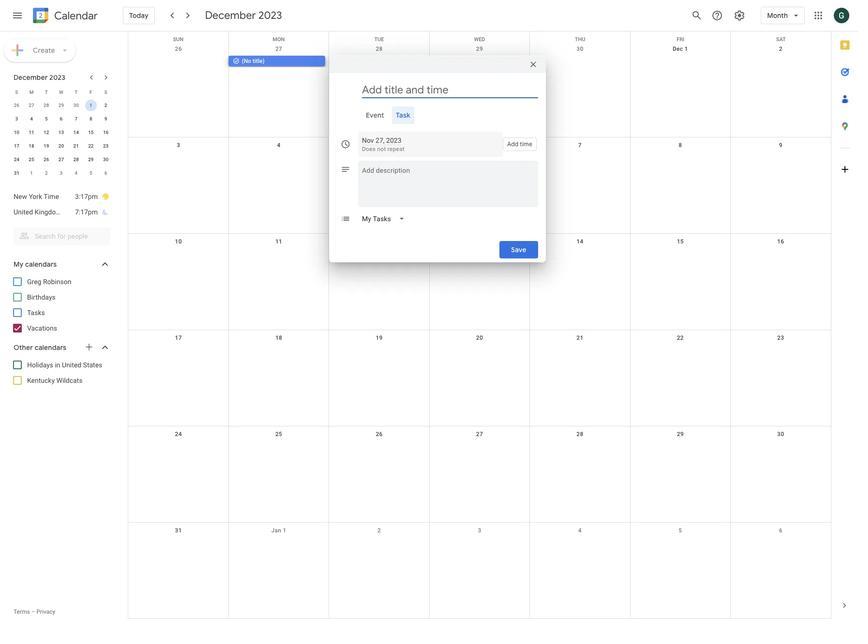 Task type: locate. For each thing, give the bounding box(es) containing it.
0 horizontal spatial 23
[[103, 143, 109, 149]]

cell down 'thu'
[[530, 56, 631, 67]]

28 element
[[70, 154, 82, 166]]

t
[[45, 89, 48, 95], [75, 89, 78, 95]]

18
[[29, 143, 34, 149], [276, 335, 282, 341]]

1 horizontal spatial 7
[[579, 142, 582, 149]]

25 element
[[26, 154, 37, 166]]

27 inside 27 element
[[58, 157, 64, 162]]

1 list item from the top
[[14, 189, 109, 204]]

1 vertical spatial 18
[[276, 335, 282, 341]]

calendars inside dropdown button
[[35, 343, 66, 352]]

december up m
[[14, 73, 48, 82]]

7 inside "row group"
[[75, 116, 77, 122]]

1 horizontal spatial 20
[[476, 335, 483, 341]]

0 horizontal spatial 17
[[14, 143, 19, 149]]

time up kingdom
[[44, 193, 59, 201]]

0 horizontal spatial 19
[[44, 143, 49, 149]]

november 26 element
[[11, 100, 22, 111]]

15 inside "row group"
[[88, 130, 94, 135]]

2023 up repeat
[[387, 137, 402, 144]]

23
[[103, 143, 109, 149], [778, 335, 785, 341]]

30
[[577, 46, 584, 52], [73, 103, 79, 108], [103, 157, 109, 162], [778, 431, 785, 438]]

calendars inside dropdown button
[[25, 260, 57, 269]]

cell down tue at the top left of the page
[[329, 56, 430, 67]]

1 horizontal spatial 16
[[778, 238, 785, 245]]

6 for jan 1
[[780, 527, 783, 534]]

time
[[44, 193, 59, 201], [63, 208, 79, 216]]

27 inside november 27 element
[[29, 103, 34, 108]]

calendars up in
[[35, 343, 66, 352]]

30 element
[[100, 154, 112, 166]]

december 2023 grid
[[9, 85, 113, 180]]

6
[[60, 116, 63, 122], [105, 170, 107, 176], [780, 527, 783, 534]]

2023 up w at the left top of page
[[49, 73, 65, 82]]

december 2023 up mon
[[205, 9, 282, 22]]

1 horizontal spatial 24
[[175, 431, 182, 438]]

14
[[73, 130, 79, 135], [577, 238, 584, 245]]

23 inside "row group"
[[103, 143, 109, 149]]

None field
[[358, 210, 413, 228]]

calendars up greg
[[25, 260, 57, 269]]

1 horizontal spatial december
[[205, 9, 256, 22]]

2 horizontal spatial 2023
[[387, 137, 402, 144]]

0 vertical spatial 11
[[29, 130, 34, 135]]

7 inside grid
[[579, 142, 582, 149]]

19 inside grid
[[376, 335, 383, 341]]

in
[[55, 361, 60, 369]]

1 horizontal spatial 19
[[376, 335, 383, 341]]

0 vertical spatial 14
[[73, 130, 79, 135]]

1 horizontal spatial 18
[[276, 335, 282, 341]]

cell down sun
[[128, 56, 229, 67]]

10
[[14, 130, 19, 135], [175, 238, 182, 245]]

1 horizontal spatial 15
[[677, 238, 684, 245]]

0 vertical spatial 22
[[88, 143, 94, 149]]

t up november 30 element
[[75, 89, 78, 95]]

time for kingdom
[[63, 208, 79, 216]]

28
[[376, 46, 383, 52], [44, 103, 49, 108], [73, 157, 79, 162], [577, 431, 584, 438]]

privacy
[[37, 609, 55, 616]]

united
[[14, 208, 33, 216], [62, 361, 81, 369]]

2 horizontal spatial 6
[[780, 527, 783, 534]]

1 horizontal spatial 2023
[[259, 9, 282, 22]]

1 horizontal spatial 8
[[679, 142, 683, 149]]

24
[[14, 157, 19, 162], [175, 431, 182, 438]]

0 horizontal spatial december
[[14, 73, 48, 82]]

2 t from the left
[[75, 89, 78, 95]]

None search field
[[0, 224, 120, 245]]

1 horizontal spatial 9
[[780, 142, 783, 149]]

1 horizontal spatial t
[[75, 89, 78, 95]]

4 cell from the left
[[530, 56, 631, 67]]

2 vertical spatial 6
[[780, 527, 783, 534]]

grid containing 26
[[128, 31, 832, 619]]

0 horizontal spatial 18
[[29, 143, 34, 149]]

2
[[780, 46, 783, 52], [105, 103, 107, 108], [45, 170, 48, 176], [378, 527, 381, 534]]

time down 3:17pm
[[63, 208, 79, 216]]

event button
[[362, 107, 388, 124]]

7 for december 2023
[[75, 116, 77, 122]]

cell down wed
[[430, 56, 530, 67]]

3 cell from the left
[[430, 56, 530, 67]]

jan
[[271, 527, 282, 534]]

11
[[29, 130, 34, 135], [276, 238, 282, 245]]

holidays
[[27, 361, 53, 369]]

16
[[103, 130, 109, 135], [778, 238, 785, 245]]

1 vertical spatial 25
[[276, 431, 282, 438]]

settings menu image
[[734, 10, 746, 21]]

1 vertical spatial 31
[[175, 527, 182, 534]]

does
[[362, 146, 376, 153]]

list
[[4, 185, 118, 224]]

1 horizontal spatial 25
[[276, 431, 282, 438]]

10 element
[[11, 127, 22, 139]]

united right in
[[62, 361, 81, 369]]

1 horizontal spatial december 2023
[[205, 9, 282, 22]]

14 inside grid
[[577, 238, 584, 245]]

cell
[[128, 56, 229, 67], [329, 56, 430, 67], [430, 56, 530, 67], [530, 56, 631, 67], [731, 56, 832, 67]]

8 inside "row group"
[[90, 116, 92, 122]]

wildcats
[[56, 377, 83, 385]]

list item up united kingdom time 7:17pm
[[14, 189, 109, 204]]

1 horizontal spatial 17
[[175, 335, 182, 341]]

january 4 element
[[70, 168, 82, 179]]

wed
[[474, 36, 486, 43]]

0 horizontal spatial 24
[[14, 157, 19, 162]]

1 vertical spatial 19
[[376, 335, 383, 341]]

0 vertical spatial 6
[[60, 116, 63, 122]]

17
[[14, 143, 19, 149], [175, 335, 182, 341]]

31 inside "31" element
[[14, 170, 19, 176]]

december
[[205, 9, 256, 22], [14, 73, 48, 82]]

today
[[129, 11, 149, 20]]

title)
[[253, 58, 265, 64]]

0 horizontal spatial time
[[44, 193, 59, 201]]

Add description text field
[[358, 165, 539, 200]]

0 vertical spatial 20
[[58, 143, 64, 149]]

1 vertical spatial 21
[[577, 335, 584, 341]]

1 vertical spatial 8
[[679, 142, 683, 149]]

united inside other calendars list
[[62, 361, 81, 369]]

0 vertical spatial december 2023
[[205, 9, 282, 22]]

0 vertical spatial 23
[[103, 143, 109, 149]]

8
[[90, 116, 92, 122], [679, 142, 683, 149]]

new york time
[[14, 193, 59, 201]]

0 vertical spatial 31
[[14, 170, 19, 176]]

t up november 28 element
[[45, 89, 48, 95]]

1 vertical spatial 6
[[105, 170, 107, 176]]

1 vertical spatial 7
[[579, 142, 582, 149]]

19
[[44, 143, 49, 149], [376, 335, 383, 341]]

0 horizontal spatial united
[[14, 208, 33, 216]]

1 horizontal spatial time
[[63, 208, 79, 216]]

other calendars list
[[2, 357, 120, 388]]

0 vertical spatial 7
[[75, 116, 77, 122]]

9 for sun
[[780, 142, 783, 149]]

13
[[58, 130, 64, 135]]

Search for people text field
[[19, 228, 105, 245]]

terms – privacy
[[14, 609, 55, 616]]

0 horizontal spatial 10
[[14, 130, 19, 135]]

kentucky wildcats
[[27, 377, 83, 385]]

10 inside "row group"
[[14, 130, 19, 135]]

25
[[29, 157, 34, 162], [276, 431, 282, 438]]

1 horizontal spatial 10
[[175, 238, 182, 245]]

0 horizontal spatial 16
[[103, 130, 109, 135]]

31
[[14, 170, 19, 176], [175, 527, 182, 534]]

31 inside grid
[[175, 527, 182, 534]]

0 horizontal spatial 21
[[73, 143, 79, 149]]

0 vertical spatial 10
[[14, 130, 19, 135]]

repeat
[[388, 146, 405, 153]]

1 horizontal spatial united
[[62, 361, 81, 369]]

december 2023
[[205, 9, 282, 22], [14, 73, 65, 82]]

1 down f
[[90, 103, 92, 108]]

1 horizontal spatial 23
[[778, 335, 785, 341]]

15
[[88, 130, 94, 135], [677, 238, 684, 245]]

2 cell from the left
[[329, 56, 430, 67]]

17 inside grid
[[175, 335, 182, 341]]

1 horizontal spatial 14
[[577, 238, 584, 245]]

27 element
[[55, 154, 67, 166]]

20 element
[[55, 140, 67, 152]]

3
[[15, 116, 18, 122], [177, 142, 180, 149], [60, 170, 63, 176], [478, 527, 482, 534]]

0 vertical spatial 9
[[105, 116, 107, 122]]

0 horizontal spatial 2023
[[49, 73, 65, 82]]

15 inside grid
[[677, 238, 684, 245]]

dec 1
[[673, 46, 689, 52]]

january 1 element
[[26, 168, 37, 179]]

1 horizontal spatial 31
[[175, 527, 182, 534]]

jan 1
[[271, 527, 287, 534]]

0 vertical spatial 16
[[103, 130, 109, 135]]

0 horizontal spatial 31
[[14, 170, 19, 176]]

0 vertical spatial 21
[[73, 143, 79, 149]]

0 horizontal spatial 11
[[29, 130, 34, 135]]

2023 up mon
[[259, 9, 282, 22]]

7
[[75, 116, 77, 122], [579, 142, 582, 149]]

united down new
[[14, 208, 33, 216]]

1 vertical spatial 24
[[175, 431, 182, 438]]

17 inside "row group"
[[14, 143, 19, 149]]

9 inside grid
[[780, 142, 783, 149]]

0 horizontal spatial 15
[[88, 130, 94, 135]]

27
[[276, 46, 282, 52], [29, 103, 34, 108], [58, 157, 64, 162], [476, 431, 483, 438]]

2 s from the left
[[104, 89, 107, 95]]

0 horizontal spatial 14
[[73, 130, 79, 135]]

1 vertical spatial december
[[14, 73, 48, 82]]

my calendars button
[[2, 257, 120, 272]]

0 vertical spatial united
[[14, 208, 33, 216]]

21 element
[[70, 140, 82, 152]]

november 28 element
[[41, 100, 52, 111]]

23 element
[[100, 140, 112, 152]]

s right f
[[104, 89, 107, 95]]

1 horizontal spatial s
[[104, 89, 107, 95]]

21 inside "row group"
[[73, 143, 79, 149]]

main drawer image
[[12, 10, 23, 21]]

december up (no
[[205, 9, 256, 22]]

2 list item from the top
[[14, 204, 109, 220]]

december 2023 up m
[[14, 73, 65, 82]]

9
[[105, 116, 107, 122], [780, 142, 783, 149]]

0 horizontal spatial s
[[15, 89, 18, 95]]

birthdays
[[27, 294, 56, 301]]

1 vertical spatial calendars
[[35, 343, 66, 352]]

states
[[83, 361, 102, 369]]

11 element
[[26, 127, 37, 139]]

2023
[[259, 9, 282, 22], [49, 73, 65, 82], [387, 137, 402, 144]]

cell down the sat in the top right of the page
[[731, 56, 832, 67]]

row
[[128, 31, 832, 43], [128, 41, 832, 138], [9, 85, 113, 99], [9, 99, 113, 112], [9, 112, 113, 126], [9, 126, 113, 139], [128, 138, 832, 234], [9, 139, 113, 153], [9, 153, 113, 167], [9, 167, 113, 180], [128, 234, 832, 330], [128, 330, 832, 427], [128, 427, 832, 523], [128, 523, 832, 619]]

0 vertical spatial 18
[[29, 143, 34, 149]]

list item up search for people text box
[[14, 204, 109, 220]]

0 vertical spatial 19
[[44, 143, 49, 149]]

2 vertical spatial 2023
[[387, 137, 402, 144]]

tue
[[375, 36, 384, 43]]

0 vertical spatial calendars
[[25, 260, 57, 269]]

1 vertical spatial united
[[62, 361, 81, 369]]

0 horizontal spatial 25
[[29, 157, 34, 162]]

s up november 26 "element"
[[15, 89, 18, 95]]

9 inside "row group"
[[105, 116, 107, 122]]

0 vertical spatial 17
[[14, 143, 19, 149]]

my
[[14, 260, 23, 269]]

list item
[[14, 189, 109, 204], [14, 204, 109, 220]]

list item containing new york time
[[14, 189, 109, 204]]

0 vertical spatial time
[[44, 193, 59, 201]]

8 inside grid
[[679, 142, 683, 149]]

0 vertical spatial 25
[[29, 157, 34, 162]]

31 element
[[11, 168, 22, 179]]

5
[[45, 116, 48, 122], [378, 142, 381, 149], [90, 170, 92, 176], [679, 527, 683, 534]]

22
[[88, 143, 94, 149], [677, 335, 684, 341]]

24 element
[[11, 154, 22, 166]]

row group
[[9, 99, 113, 180]]

0 vertical spatial 15
[[88, 130, 94, 135]]

mon
[[273, 36, 285, 43]]

kentucky
[[27, 377, 55, 385]]

0 horizontal spatial 20
[[58, 143, 64, 149]]

0 horizontal spatial december 2023
[[14, 73, 65, 82]]

1 vertical spatial 9
[[780, 142, 783, 149]]

18 element
[[26, 140, 37, 152]]

1 vertical spatial 20
[[476, 335, 483, 341]]

1 horizontal spatial 11
[[276, 238, 282, 245]]

month button
[[761, 4, 805, 27]]

1 horizontal spatial 21
[[577, 335, 584, 341]]

1 vertical spatial 23
[[778, 335, 785, 341]]

calendars
[[25, 260, 57, 269], [35, 343, 66, 352]]

7:17pm
[[75, 208, 98, 216]]

19 inside "row group"
[[44, 143, 49, 149]]

1 vertical spatial time
[[63, 208, 79, 216]]

1 horizontal spatial 22
[[677, 335, 684, 341]]

privacy link
[[37, 609, 55, 616]]

1
[[685, 46, 689, 52], [90, 103, 92, 108], [30, 170, 33, 176], [283, 527, 287, 534]]

0 horizontal spatial 7
[[75, 116, 77, 122]]

1 vertical spatial 14
[[577, 238, 584, 245]]

1 vertical spatial 10
[[175, 238, 182, 245]]

31 for jan 1
[[175, 527, 182, 534]]

grid
[[128, 31, 832, 619]]

january 5 element
[[85, 168, 97, 179]]

s
[[15, 89, 18, 95], [104, 89, 107, 95]]

tab list
[[832, 31, 859, 592], [337, 107, 539, 124]]

0 horizontal spatial 8
[[90, 116, 92, 122]]

26 inside 26 element
[[44, 157, 49, 162]]

22 element
[[85, 140, 97, 152]]

26
[[175, 46, 182, 52], [14, 103, 19, 108], [44, 157, 49, 162], [376, 431, 383, 438]]

6 inside grid
[[780, 527, 783, 534]]

add other calendars image
[[84, 342, 94, 352]]

0 horizontal spatial 6
[[60, 116, 63, 122]]

9 for december 2023
[[105, 116, 107, 122]]

18 inside "row group"
[[29, 143, 34, 149]]

20
[[58, 143, 64, 149], [476, 335, 483, 341]]

1 vertical spatial 15
[[677, 238, 684, 245]]

19 element
[[41, 140, 52, 152]]

1 horizontal spatial 6
[[105, 170, 107, 176]]

0 horizontal spatial 22
[[88, 143, 94, 149]]

1 vertical spatial 16
[[778, 238, 785, 245]]



Task type: describe. For each thing, give the bounding box(es) containing it.
10 inside grid
[[175, 238, 182, 245]]

(no title)
[[242, 58, 265, 64]]

dec
[[673, 46, 684, 52]]

(no title) button
[[229, 56, 325, 66]]

1 vertical spatial december 2023
[[14, 73, 65, 82]]

24 inside "row group"
[[14, 157, 19, 162]]

20 inside grid
[[476, 335, 483, 341]]

november 29 element
[[55, 100, 67, 111]]

my calendars
[[14, 260, 57, 269]]

1 cell from the left
[[128, 56, 229, 67]]

my calendars list
[[2, 274, 120, 336]]

task
[[396, 111, 410, 120]]

m
[[29, 89, 34, 95]]

january 6 element
[[100, 168, 112, 179]]

25 inside "row group"
[[29, 157, 34, 162]]

1 inside cell
[[90, 103, 92, 108]]

united inside list
[[14, 208, 33, 216]]

time for york
[[44, 193, 59, 201]]

event
[[366, 111, 384, 120]]

31 for 1
[[14, 170, 19, 176]]

22 inside "row group"
[[88, 143, 94, 149]]

25 inside grid
[[276, 431, 282, 438]]

nov 27, 2023 does not repeat
[[362, 137, 405, 153]]

23 inside grid
[[778, 335, 785, 341]]

calendar element
[[31, 6, 98, 27]]

time
[[520, 140, 533, 148]]

list item containing united kingdom time
[[14, 204, 109, 220]]

18 inside grid
[[276, 335, 282, 341]]

17 element
[[11, 140, 22, 152]]

12 element
[[41, 127, 52, 139]]

row containing s
[[9, 85, 113, 99]]

add time
[[508, 140, 533, 148]]

terms link
[[14, 609, 30, 616]]

united kingdom time 7:17pm
[[14, 208, 98, 216]]

new
[[14, 193, 27, 201]]

16 inside "row group"
[[103, 130, 109, 135]]

january 2 element
[[41, 168, 52, 179]]

nov
[[362, 137, 374, 144]]

sat
[[777, 36, 786, 43]]

7 for sun
[[579, 142, 582, 149]]

november 30 element
[[70, 100, 82, 111]]

21 inside grid
[[577, 335, 584, 341]]

holidays in united states
[[27, 361, 102, 369]]

row group containing 26
[[9, 99, 113, 180]]

other calendars button
[[2, 340, 120, 355]]

26 inside november 26 "element"
[[14, 103, 19, 108]]

1 vertical spatial 2023
[[49, 73, 65, 82]]

13 element
[[55, 127, 67, 139]]

20 inside "row group"
[[58, 143, 64, 149]]

1 s from the left
[[15, 89, 18, 95]]

fri
[[677, 36, 685, 43]]

robinson
[[43, 278, 71, 286]]

row containing sun
[[128, 31, 832, 43]]

0 vertical spatial 2023
[[259, 9, 282, 22]]

create
[[33, 46, 55, 55]]

11 inside "element"
[[29, 130, 34, 135]]

1 right 'jan'
[[283, 527, 287, 534]]

15 element
[[85, 127, 97, 139]]

1 t from the left
[[45, 89, 48, 95]]

today button
[[123, 4, 155, 27]]

1 horizontal spatial tab list
[[832, 31, 859, 592]]

1 down the 25 element
[[30, 170, 33, 176]]

january 3 element
[[55, 168, 67, 179]]

sun
[[173, 36, 184, 43]]

task button
[[392, 107, 414, 124]]

1 cell
[[84, 99, 98, 112]]

f
[[90, 89, 92, 95]]

27,
[[376, 137, 385, 144]]

greg
[[27, 278, 41, 286]]

kingdom
[[35, 208, 62, 216]]

–
[[31, 609, 35, 616]]

24 inside grid
[[175, 431, 182, 438]]

Add title and time text field
[[362, 83, 539, 97]]

create button
[[4, 39, 75, 62]]

york
[[29, 193, 42, 201]]

other
[[14, 343, 33, 352]]

w
[[59, 89, 63, 95]]

other calendars
[[14, 343, 66, 352]]

5 cell from the left
[[731, 56, 832, 67]]

month
[[768, 11, 788, 20]]

14 element
[[70, 127, 82, 139]]

greg robinson
[[27, 278, 71, 286]]

calendars for other calendars
[[35, 343, 66, 352]]

2023 inside "nov 27, 2023 does not repeat"
[[387, 137, 402, 144]]

16 element
[[100, 127, 112, 139]]

16 inside grid
[[778, 238, 785, 245]]

(no
[[242, 58, 251, 64]]

add time button
[[503, 138, 537, 151]]

29 element
[[85, 154, 97, 166]]

thu
[[575, 36, 586, 43]]

november 27 element
[[26, 100, 37, 111]]

calendar
[[54, 9, 98, 23]]

3:17pm
[[75, 193, 98, 201]]

2 inside 'element'
[[45, 170, 48, 176]]

1 right the dec
[[685, 46, 689, 52]]

0 vertical spatial december
[[205, 9, 256, 22]]

tab list containing event
[[337, 107, 539, 124]]

22 inside grid
[[677, 335, 684, 341]]

6 for 1
[[105, 170, 107, 176]]

8 for december 2023
[[90, 116, 92, 122]]

not
[[378, 146, 386, 153]]

1 vertical spatial 11
[[276, 238, 282, 245]]

vacations
[[27, 324, 57, 332]]

calendars for my calendars
[[25, 260, 57, 269]]

calendar heading
[[52, 9, 98, 23]]

12
[[44, 130, 49, 135]]

8 for sun
[[679, 142, 683, 149]]

tasks
[[27, 309, 45, 317]]

add
[[508, 140, 519, 148]]

26 element
[[41, 154, 52, 166]]

terms
[[14, 609, 30, 616]]

list containing new york time
[[4, 185, 118, 224]]

14 inside "row group"
[[73, 130, 79, 135]]



Task type: vqa. For each thing, say whether or not it's contained in the screenshot.


